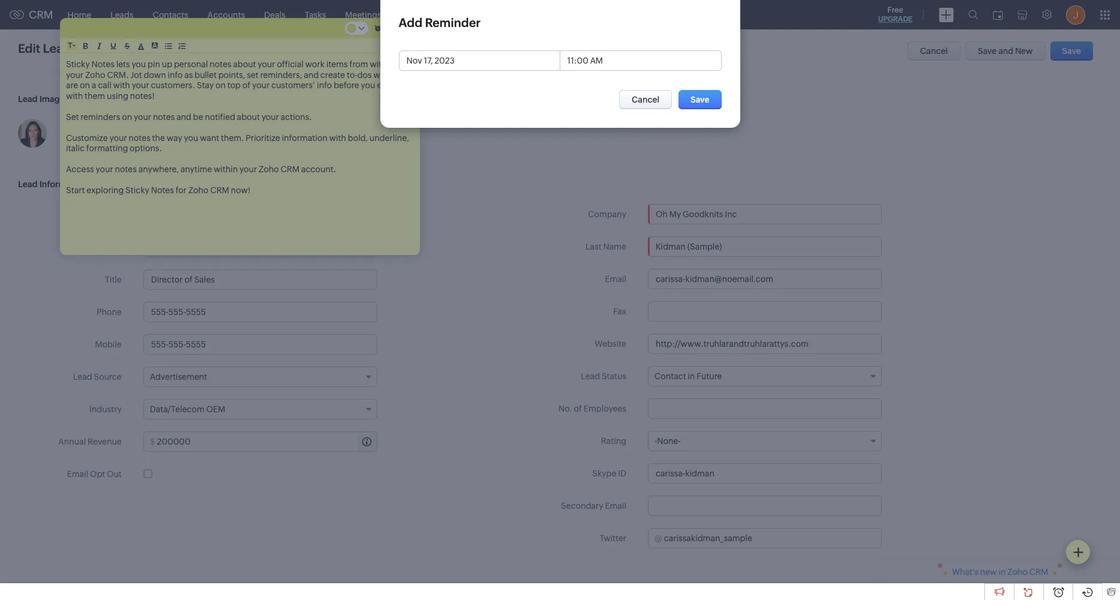 Task type: locate. For each thing, give the bounding box(es) containing it.
information
[[39, 179, 87, 189]]

down
[[144, 70, 166, 80]]

sticky down edit lead edit page layout
[[66, 59, 90, 69]]

for
[[176, 185, 187, 195]]

1 vertical spatial email
[[67, 469, 88, 479]]

start
[[66, 185, 85, 195]]

lead left the information
[[18, 179, 38, 189]]

1 horizontal spatial within
[[370, 59, 394, 69]]

of right the no.
[[574, 404, 582, 413]]

new
[[1015, 46, 1033, 56]]

0 horizontal spatial on
[[80, 80, 90, 90]]

engage
[[377, 80, 407, 90]]

0 vertical spatial within
[[370, 59, 394, 69]]

calendar image
[[993, 10, 1003, 20]]

your up prioritize at the left top of page
[[262, 112, 279, 122]]

with down are
[[66, 91, 83, 101]]

0 horizontal spatial zoho
[[85, 70, 105, 80]]

0 horizontal spatial edit
[[18, 41, 40, 55]]

your down set
[[252, 80, 270, 90]]

1 horizontal spatial zoho
[[188, 185, 209, 195]]

0 vertical spatial email
[[605, 274, 626, 284]]

about up prioritize at the left top of page
[[237, 112, 260, 122]]

top
[[227, 80, 241, 90]]

notes left for
[[151, 185, 174, 195]]

image image
[[18, 119, 47, 148]]

name right last
[[603, 242, 626, 251]]

lead source
[[73, 372, 122, 382]]

them.
[[221, 133, 244, 143]]

revenue
[[88, 437, 122, 446]]

0 vertical spatial save button
[[1050, 41, 1093, 61]]

customize your notes the way you want them. prioritize information with bold, underline, italic formatting options.
[[66, 133, 411, 153]]

0 vertical spatial notes
[[92, 59, 114, 69]]

customers.
[[151, 80, 195, 90]]

your up are
[[66, 70, 83, 80]]

of
[[242, 80, 251, 90], [574, 404, 582, 413]]

lead information
[[18, 179, 87, 189]]

sticky inside "sticky notes lets you pin up personal notes about your official work items from within your zoho crm. jot down info as bullet points, set reminders, and create to-dos while you are on a call with your customers. stay on top of your customers' info before you engage with them using notes!"
[[66, 59, 90, 69]]

1 horizontal spatial name
[[603, 242, 626, 251]]

edit left page
[[77, 44, 92, 53]]

0 vertical spatial of
[[242, 80, 251, 90]]

with left bold,
[[329, 133, 346, 143]]

home link
[[58, 0, 101, 29]]

1 horizontal spatial with
[[113, 80, 130, 90]]

employees
[[584, 404, 626, 413]]

notes down formatting
[[115, 164, 137, 174]]

2 horizontal spatial and
[[999, 46, 1014, 56]]

0 vertical spatial and
[[999, 46, 1014, 56]]

1 horizontal spatial save
[[978, 46, 997, 56]]

on left top
[[216, 80, 226, 90]]

notes up "the"
[[153, 112, 175, 122]]

crm link
[[10, 8, 53, 21]]

zoho right for
[[188, 185, 209, 195]]

sticky
[[66, 59, 90, 69], [125, 185, 149, 195]]

sticky down anywhere,
[[125, 185, 149, 195]]

1 vertical spatial save button
[[679, 90, 722, 109]]

2 horizontal spatial with
[[329, 133, 346, 143]]

None text field
[[560, 51, 721, 70], [648, 269, 882, 289], [648, 301, 882, 322], [648, 334, 882, 354], [648, 463, 882, 484], [648, 496, 882, 516], [560, 51, 721, 70], [648, 269, 882, 289], [648, 301, 882, 322], [648, 334, 882, 354], [648, 463, 882, 484], [648, 496, 882, 516]]

lead left owner
[[74, 209, 93, 219]]

and left new
[[999, 46, 1014, 56]]

you right way
[[184, 133, 198, 143]]

about up set
[[233, 59, 256, 69]]

your up formatting
[[109, 133, 127, 143]]

of down set
[[242, 80, 251, 90]]

search image
[[968, 10, 979, 20]]

about for notes
[[233, 59, 256, 69]]

within up while
[[370, 59, 394, 69]]

lead left image
[[18, 94, 38, 104]]

of inside "sticky notes lets you pin up personal notes about your official work items from within your zoho crm. jot down info as bullet points, set reminders, and create to-dos while you are on a call with your customers. stay on top of your customers' info before you engage with them using notes!"
[[242, 80, 251, 90]]

0 horizontal spatial save button
[[679, 90, 722, 109]]

about
[[233, 59, 256, 69], [237, 112, 260, 122]]

create
[[320, 70, 345, 80]]

email left 'opt' at the left bottom
[[67, 469, 88, 479]]

lead left source
[[73, 372, 92, 382]]

0 horizontal spatial of
[[242, 80, 251, 90]]

2 vertical spatial with
[[329, 133, 346, 143]]

reminder image
[[372, 20, 384, 36]]

None text field
[[648, 236, 882, 257], [201, 238, 377, 257], [143, 269, 377, 290], [143, 302, 377, 322], [143, 334, 377, 355], [648, 398, 882, 419], [157, 432, 377, 451], [664, 529, 881, 548], [648, 236, 882, 257], [201, 238, 377, 257], [143, 269, 377, 290], [143, 302, 377, 322], [143, 334, 377, 355], [648, 398, 882, 419], [157, 432, 377, 451], [664, 529, 881, 548]]

notes
[[92, 59, 114, 69], [151, 185, 174, 195]]

on
[[80, 80, 90, 90], [216, 80, 226, 90], [122, 112, 132, 122]]

name for first name
[[99, 242, 122, 252]]

1 horizontal spatial and
[[304, 70, 319, 80]]

crm left the "home" link
[[29, 8, 53, 21]]

on down using
[[122, 112, 132, 122]]

0 horizontal spatial crm
[[29, 8, 53, 21]]

crm left account.
[[281, 164, 300, 174]]

info
[[168, 70, 183, 80], [317, 80, 332, 90]]

lead for lead information
[[18, 179, 38, 189]]

1 horizontal spatial on
[[122, 112, 132, 122]]

0 vertical spatial with
[[113, 80, 130, 90]]

with
[[113, 80, 130, 90], [66, 91, 83, 101], [329, 133, 346, 143]]

as
[[184, 70, 193, 80]]

crm
[[29, 8, 53, 21], [281, 164, 300, 174], [210, 185, 229, 195]]

create new sticky note image
[[1073, 547, 1084, 557]]

with inside 'customize your notes the way you want them. prioritize information with bold, underline, italic formatting options.'
[[329, 133, 346, 143]]

contacts link
[[143, 0, 198, 29]]

lead for lead owner
[[74, 209, 93, 219]]

on left the a on the left
[[80, 80, 90, 90]]

info up customers.
[[168, 70, 183, 80]]

0 vertical spatial sticky
[[66, 59, 90, 69]]

from
[[350, 59, 368, 69]]

info down create
[[317, 80, 332, 90]]

up
[[162, 59, 172, 69]]

notified
[[205, 112, 235, 122]]

0 vertical spatial zoho
[[85, 70, 105, 80]]

add
[[399, 16, 422, 29]]

industry
[[89, 404, 122, 414]]

0 horizontal spatial save
[[691, 95, 710, 104]]

and left be
[[176, 112, 191, 122]]

crm left now!
[[210, 185, 229, 195]]

out
[[107, 469, 122, 479]]

1 vertical spatial zoho
[[259, 164, 279, 174]]

dos
[[357, 70, 372, 80]]

2 vertical spatial email
[[605, 501, 626, 511]]

1 vertical spatial cancel
[[632, 95, 660, 104]]

cancel
[[920, 46, 948, 56], [632, 95, 660, 104]]

0 horizontal spatial with
[[66, 91, 83, 101]]

customize
[[66, 133, 108, 143]]

0 horizontal spatial name
[[99, 242, 122, 252]]

0 vertical spatial info
[[168, 70, 183, 80]]

0 vertical spatial cancel button
[[908, 41, 961, 61]]

last
[[586, 242, 602, 251]]

2 vertical spatial crm
[[210, 185, 229, 195]]

and down work
[[304, 70, 319, 80]]

2 vertical spatial zoho
[[188, 185, 209, 195]]

within up now!
[[214, 164, 238, 174]]

lead left status at the right of the page
[[581, 371, 600, 381]]

you
[[132, 59, 146, 69], [396, 70, 410, 80], [361, 80, 375, 90], [184, 133, 198, 143]]

bullet
[[195, 70, 217, 80]]

0 horizontal spatial sticky
[[66, 59, 90, 69]]

notes up options.
[[129, 133, 150, 143]]

1 horizontal spatial notes
[[151, 185, 174, 195]]

1 vertical spatial within
[[214, 164, 238, 174]]

1 horizontal spatial of
[[574, 404, 582, 413]]

1 vertical spatial crm
[[281, 164, 300, 174]]

1 horizontal spatial sticky
[[125, 185, 149, 195]]

notes up points,
[[210, 59, 231, 69]]

zoho
[[85, 70, 105, 80], [259, 164, 279, 174], [188, 185, 209, 195]]

email up twitter
[[605, 501, 626, 511]]

edit inside edit lead edit page layout
[[77, 44, 92, 53]]

cancel button
[[908, 41, 961, 61], [619, 90, 672, 109]]

search element
[[961, 0, 986, 29]]

calls
[[401, 10, 420, 20]]

and inside button
[[999, 46, 1014, 56]]

1 horizontal spatial edit
[[77, 44, 92, 53]]

edit
[[18, 41, 40, 55], [77, 44, 92, 53]]

formatting
[[86, 143, 128, 153]]

your down notes!
[[134, 112, 151, 122]]

twitter
[[600, 533, 626, 543]]

notes inside "sticky notes lets you pin up personal notes about your official work items from within your zoho crm. jot down info as bullet points, set reminders, and create to-dos while you are on a call with your customers. stay on top of your customers' info before you engage with them using notes!"
[[92, 59, 114, 69]]

about for notified
[[237, 112, 260, 122]]

your
[[258, 59, 275, 69], [66, 70, 83, 80], [132, 80, 149, 90], [252, 80, 270, 90], [134, 112, 151, 122], [262, 112, 279, 122], [109, 133, 127, 143], [96, 164, 113, 174], [240, 164, 257, 174]]

2 vertical spatial and
[[176, 112, 191, 122]]

zoho down prioritize at the left top of page
[[259, 164, 279, 174]]

image
[[39, 94, 65, 104]]

layout
[[115, 44, 141, 53]]

about inside "sticky notes lets you pin up personal notes about your official work items from within your zoho crm. jot down info as bullet points, set reminders, and create to-dos while you are on a call with your customers. stay on top of your customers' info before you engage with them using notes!"
[[233, 59, 256, 69]]

1 vertical spatial of
[[574, 404, 582, 413]]

within
[[370, 59, 394, 69], [214, 164, 238, 174]]

edit down the crm link
[[18, 41, 40, 55]]

save
[[978, 46, 997, 56], [1062, 46, 1081, 56], [691, 95, 710, 104]]

create menu element
[[932, 0, 961, 29]]

0 vertical spatial about
[[233, 59, 256, 69]]

1 horizontal spatial cancel
[[920, 46, 948, 56]]

email for email opt out
[[67, 469, 88, 479]]

0 horizontal spatial notes
[[92, 59, 114, 69]]

1 horizontal spatial crm
[[210, 185, 229, 195]]

name right first
[[99, 242, 122, 252]]

create menu image
[[939, 8, 954, 22]]

lead
[[43, 41, 71, 55], [18, 94, 38, 104], [18, 179, 38, 189], [74, 209, 93, 219], [581, 371, 600, 381], [73, 372, 92, 382]]

with down crm.
[[113, 80, 130, 90]]

your up now!
[[240, 164, 257, 174]]

1 horizontal spatial save button
[[1050, 41, 1093, 61]]

1 vertical spatial and
[[304, 70, 319, 80]]

you inside 'customize your notes the way you want them. prioritize information with bold, underline, italic formatting options.'
[[184, 133, 198, 143]]

0 horizontal spatial and
[[176, 112, 191, 122]]

1 horizontal spatial info
[[317, 80, 332, 90]]

zoho up the a on the left
[[85, 70, 105, 80]]

now!
[[231, 185, 251, 195]]

underline,
[[370, 133, 409, 143]]

email up fax at the bottom of page
[[605, 274, 626, 284]]

a
[[92, 80, 96, 90]]

notes down page
[[92, 59, 114, 69]]

id
[[618, 469, 626, 478]]

1 vertical spatial cancel button
[[619, 90, 672, 109]]

1 vertical spatial about
[[237, 112, 260, 122]]



Task type: describe. For each thing, give the bounding box(es) containing it.
your inside 'customize your notes the way you want them. prioritize information with bold, underline, italic formatting options.'
[[109, 133, 127, 143]]

you down dos
[[361, 80, 375, 90]]

set
[[66, 112, 79, 122]]

email for email
[[605, 274, 626, 284]]

and inside "sticky notes lets you pin up personal notes about your official work items from within your zoho crm. jot down info as bullet points, set reminders, and create to-dos while you are on a call with your customers. stay on top of your customers' info before you engage with them using notes!"
[[304, 70, 319, 80]]

1 vertical spatial notes
[[151, 185, 174, 195]]

save and new
[[978, 46, 1033, 56]]

stay
[[197, 80, 214, 90]]

accounts link
[[198, 0, 255, 29]]

mobile
[[95, 340, 122, 349]]

within inside "sticky notes lets you pin up personal notes about your official work items from within your zoho crm. jot down info as bullet points, set reminders, and create to-dos while you are on a call with your customers. stay on top of your customers' info before you engage with them using notes!"
[[370, 59, 394, 69]]

free upgrade
[[878, 5, 913, 23]]

deals
[[264, 10, 286, 20]]

meetings
[[345, 10, 381, 20]]

name for last name
[[603, 242, 626, 251]]

reports link
[[429, 0, 479, 29]]

lead for lead status
[[581, 371, 600, 381]]

lets
[[116, 59, 130, 69]]

deals link
[[255, 0, 295, 29]]

0 vertical spatial cancel
[[920, 46, 948, 56]]

0 horizontal spatial cancel
[[632, 95, 660, 104]]

1 horizontal spatial cancel button
[[908, 41, 961, 61]]

2 horizontal spatial crm
[[281, 164, 300, 174]]

lead owner
[[74, 209, 122, 219]]

first
[[80, 242, 97, 252]]

set
[[247, 70, 259, 80]]

notes inside "sticky notes lets you pin up personal notes about your official work items from within your zoho crm. jot down info as bullet points, set reminders, and create to-dos while you are on a call with your customers. stay on top of your customers' info before you engage with them using notes!"
[[210, 59, 231, 69]]

annual revenue
[[58, 437, 122, 446]]

lead for lead image
[[18, 94, 38, 104]]

title
[[105, 275, 122, 284]]

source
[[94, 372, 122, 382]]

access your notes anywhere, anytime within your zoho crm account.
[[66, 164, 336, 174]]

1 vertical spatial with
[[66, 91, 83, 101]]

profile element
[[1059, 0, 1093, 29]]

be
[[193, 112, 203, 122]]

home
[[68, 10, 91, 20]]

anytime
[[181, 164, 212, 174]]

prioritize
[[246, 133, 280, 143]]

leads
[[110, 10, 134, 20]]

while
[[374, 70, 394, 80]]

lead up are
[[43, 41, 71, 55]]

notes inside 'customize your notes the way you want them. prioritize information with bold, underline, italic formatting options.'
[[129, 133, 150, 143]]

tasks link
[[295, 0, 336, 29]]

profile image
[[1066, 5, 1085, 24]]

lead image
[[18, 94, 65, 104]]

reminder
[[425, 16, 481, 29]]

crm.
[[107, 70, 129, 80]]

skype id
[[592, 469, 626, 478]]

rating
[[601, 436, 626, 446]]

contacts
[[153, 10, 188, 20]]

delete image
[[387, 20, 399, 36]]

you up engage
[[396, 70, 410, 80]]

jot
[[130, 70, 142, 80]]

secondary email
[[561, 501, 626, 511]]

lead status
[[581, 371, 626, 381]]

first name
[[80, 242, 122, 252]]

lead for lead source
[[73, 372, 92, 382]]

2 horizontal spatial save
[[1062, 46, 1081, 56]]

secondary
[[561, 501, 603, 511]]

zoho inside "sticky notes lets you pin up personal notes about your official work items from within your zoho crm. jot down info as bullet points, set reminders, and create to-dos while you are on a call with your customers. stay on top of your customers' info before you engage with them using notes!"
[[85, 70, 105, 80]]

exploring
[[87, 185, 124, 195]]

account.
[[301, 164, 336, 174]]

2 horizontal spatial zoho
[[259, 164, 279, 174]]

upgrade
[[878, 15, 913, 23]]

your up exploring
[[96, 164, 113, 174]]

0 horizontal spatial info
[[168, 70, 183, 80]]

company
[[588, 209, 626, 219]]

edit lead edit page layout
[[18, 41, 141, 55]]

0 vertical spatial crm
[[29, 8, 53, 21]]

add reminder
[[399, 16, 481, 29]]

anywhere,
[[138, 164, 179, 174]]

customers'
[[271, 80, 315, 90]]

work
[[305, 59, 325, 69]]

the
[[152, 133, 165, 143]]

phone
[[97, 307, 122, 317]]

your up notes!
[[132, 80, 149, 90]]

italic
[[66, 143, 85, 153]]

call
[[98, 80, 111, 90]]

0 horizontal spatial cancel button
[[619, 90, 672, 109]]

pin
[[148, 59, 160, 69]]

calls link
[[391, 0, 429, 29]]

minimize image
[[402, 20, 414, 36]]

1 vertical spatial sticky
[[125, 185, 149, 195]]

are
[[66, 80, 78, 90]]

reports
[[439, 10, 469, 20]]

bold,
[[348, 133, 368, 143]]

annual
[[58, 437, 86, 446]]

items
[[326, 59, 348, 69]]

reminders
[[81, 112, 120, 122]]

save inside button
[[978, 46, 997, 56]]

notes!
[[130, 91, 155, 101]]

using
[[107, 91, 128, 101]]

status
[[602, 371, 626, 381]]

options.
[[130, 143, 162, 153]]

owner
[[95, 209, 122, 219]]

page
[[94, 44, 113, 53]]

your up set
[[258, 59, 275, 69]]

free
[[888, 5, 903, 14]]

set reminders on your notes and be notified about your actions.
[[66, 112, 312, 122]]

0 horizontal spatial within
[[214, 164, 238, 174]]

access
[[66, 164, 94, 174]]

information
[[282, 133, 328, 143]]

fax
[[613, 307, 626, 316]]

want
[[200, 133, 219, 143]]

to-
[[347, 70, 357, 80]]

meetings link
[[336, 0, 391, 29]]

points,
[[218, 70, 245, 80]]

1 vertical spatial info
[[317, 80, 332, 90]]

website
[[595, 339, 626, 349]]

before
[[334, 80, 359, 90]]

last name
[[586, 242, 626, 251]]

edit page layout link
[[77, 44, 141, 53]]

leads link
[[101, 0, 143, 29]]

MMM D, YYYY text field
[[399, 51, 560, 70]]

skype
[[592, 469, 616, 478]]

you up jot
[[132, 59, 146, 69]]

them
[[85, 91, 105, 101]]

2 horizontal spatial on
[[216, 80, 226, 90]]



Task type: vqa. For each thing, say whether or not it's contained in the screenshot.
Skype ID
yes



